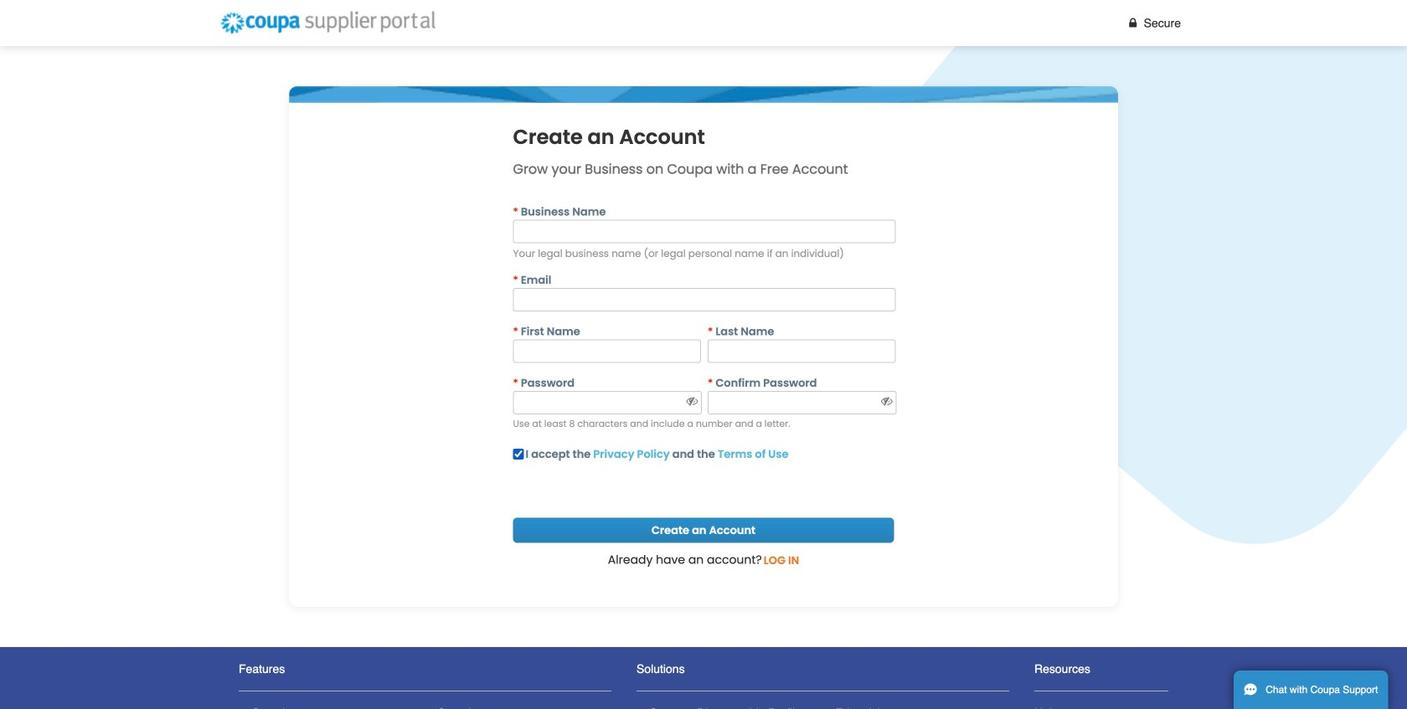 Task type: vqa. For each thing, say whether or not it's contained in the screenshot.
+1 201-555-0123 'text box'
no



Task type: locate. For each thing, give the bounding box(es) containing it.
None password field
[[513, 391, 702, 415], [708, 391, 896, 415], [513, 391, 702, 415], [708, 391, 896, 415]]

0 vertical spatial fw image
[[1125, 17, 1140, 29]]

None text field
[[513, 220, 896, 243], [513, 288, 896, 311], [513, 340, 701, 363], [513, 220, 896, 243], [513, 288, 896, 311], [513, 340, 701, 363]]

None checkbox
[[513, 449, 524, 460]]

fw image
[[1125, 17, 1140, 29], [685, 396, 699, 407]]

1 vertical spatial fw image
[[685, 396, 699, 407]]

0 horizontal spatial fw image
[[685, 396, 699, 407]]

None text field
[[708, 340, 896, 363]]



Task type: describe. For each thing, give the bounding box(es) containing it.
fw image
[[880, 396, 894, 407]]

coupa supplier portal image
[[213, 4, 443, 42]]

1 horizontal spatial fw image
[[1125, 17, 1140, 29]]



